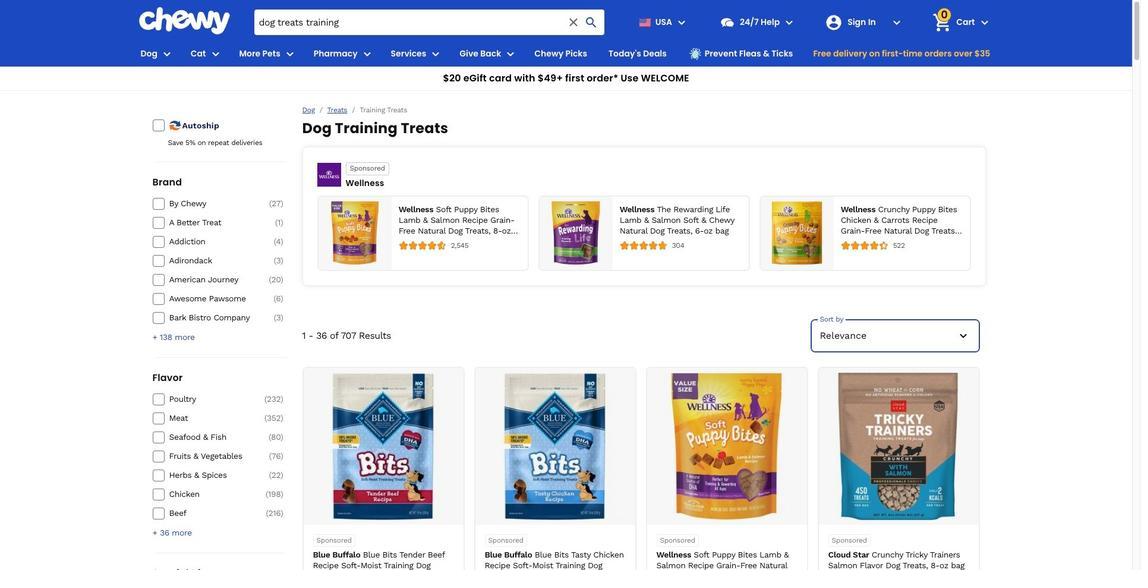 Task type: locate. For each thing, give the bounding box(es) containing it.
wellness crunchy puppy bites chicken & carrots recipe grain-free natural dog treats, 6-oz bag image
[[766, 201, 829, 265]]

1 horizontal spatial wellness soft puppy bites lamb & salmon recipe grain-free natural dog treats, 8-oz pouch image
[[653, 373, 801, 520]]

wellness soft puppy bites lamb & salmon recipe grain-free natural dog treats, 8-oz pouch image
[[323, 201, 387, 265], [653, 373, 801, 520]]

cart menu image
[[978, 15, 992, 29]]

account menu image
[[890, 15, 904, 29]]

3 menu image from the left
[[283, 47, 297, 61]]

chewy home image
[[138, 7, 230, 34]]

delete search image
[[567, 15, 581, 29]]

cloud star crunchy tricky trainers salmon flavor dog treats, 8-oz bag image
[[825, 373, 973, 520]]

menu image
[[504, 47, 518, 61]]

Product search field
[[254, 10, 605, 35]]

items image
[[932, 12, 953, 33]]

1 vertical spatial wellness soft puppy bites lamb & salmon recipe grain-free natural dog treats, 8-oz pouch image
[[653, 373, 801, 520]]

0 horizontal spatial wellness soft puppy bites lamb & salmon recipe grain-free natural dog treats, 8-oz pouch image
[[323, 201, 387, 265]]

help menu image
[[783, 15, 797, 29]]

list
[[317, 196, 971, 271]]

2 menu image from the left
[[208, 47, 223, 61]]

chewy support image
[[720, 15, 736, 30]]

menu image
[[160, 47, 174, 61], [208, 47, 223, 61], [283, 47, 297, 61], [360, 47, 374, 61], [429, 47, 443, 61]]

blue buffalo blue bits tasty chicken recipe soft-moist training dog treats, 19-oz bag image
[[482, 373, 629, 520]]

blue buffalo blue bits tender beef recipe soft-moist training dog treats, 19-oz bag image
[[310, 373, 457, 520]]

wellness the rewarding life lamb & salmon soft & chewy natural dog treats, 6-oz bag image
[[544, 201, 608, 265]]



Task type: vqa. For each thing, say whether or not it's contained in the screenshot.
Change region menu icon
yes



Task type: describe. For each thing, give the bounding box(es) containing it.
site banner
[[0, 0, 1133, 91]]

1 menu image from the left
[[160, 47, 174, 61]]

change region menu image
[[675, 15, 689, 29]]

4 menu image from the left
[[360, 47, 374, 61]]

0 vertical spatial wellness soft puppy bites lamb & salmon recipe grain-free natural dog treats, 8-oz pouch image
[[323, 201, 387, 265]]

submit search image
[[584, 15, 599, 29]]

Search text field
[[254, 10, 605, 35]]

header image image
[[317, 163, 341, 187]]

5 menu image from the left
[[429, 47, 443, 61]]



